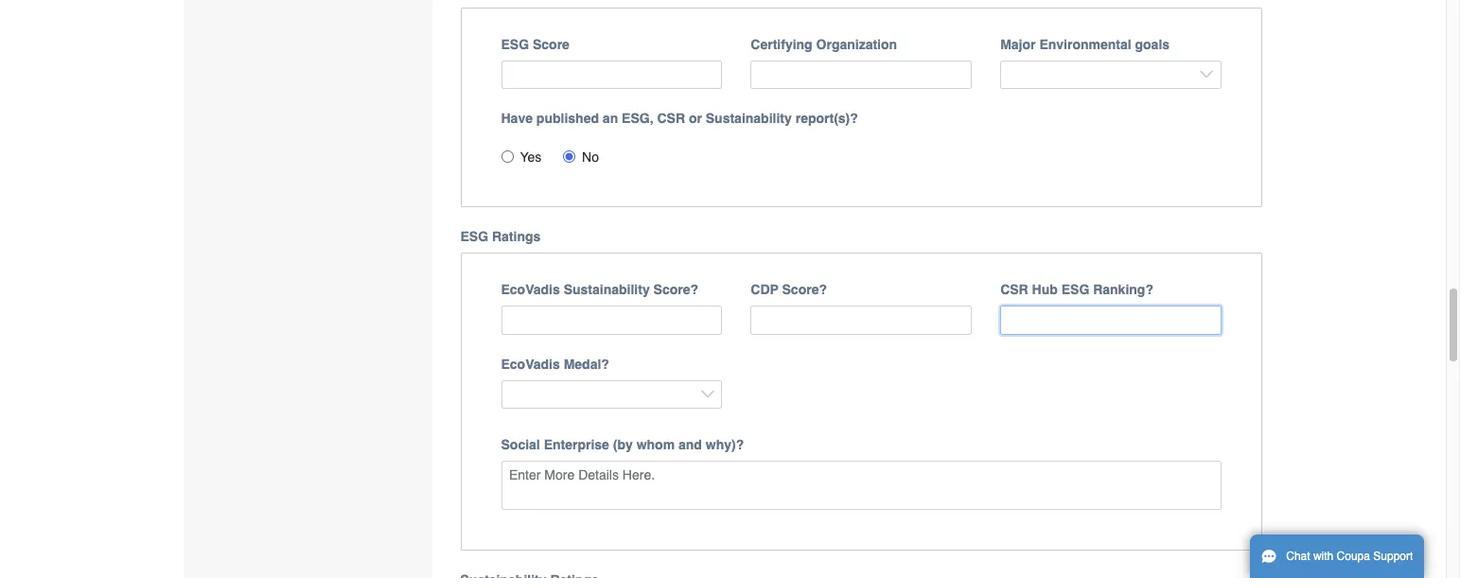 Task type: describe. For each thing, give the bounding box(es) containing it.
major environmental goals
[[1000, 37, 1170, 52]]

environmental
[[1039, 37, 1131, 52]]

cdp
[[751, 282, 779, 297]]

score
[[533, 37, 570, 52]]

have published an esg, csr or sustainability report(s)?
[[501, 111, 858, 126]]

1 vertical spatial sustainability
[[564, 282, 650, 297]]

hub
[[1032, 282, 1058, 297]]

csr hub esg ranking?
[[1000, 282, 1153, 297]]

1 horizontal spatial csr
[[1000, 282, 1028, 297]]

(by
[[613, 437, 633, 453]]

esg for esg ratings
[[460, 229, 488, 244]]

cdp score?
[[751, 282, 827, 297]]

ESG Score text field
[[501, 60, 722, 89]]

why)?
[[706, 437, 744, 453]]

CDP Score? text field
[[751, 306, 972, 335]]

ecovadis sustainability score?
[[501, 282, 698, 297]]

Social Enterprise (by whom and why)? text field
[[501, 461, 1222, 510]]

ecovadis for ecovadis sustainability score?
[[501, 282, 560, 297]]

have
[[501, 111, 533, 126]]

certifying
[[751, 37, 812, 52]]

an
[[603, 111, 618, 126]]

enterprise
[[544, 437, 609, 453]]

2 score? from the left
[[782, 282, 827, 297]]

esg score
[[501, 37, 570, 52]]

certifying organization
[[751, 37, 897, 52]]

with
[[1313, 550, 1333, 563]]

goals
[[1135, 37, 1170, 52]]

whom
[[636, 437, 675, 453]]



Task type: locate. For each thing, give the bounding box(es) containing it.
score? up ecovadis sustainability score? text box on the left
[[653, 282, 698, 297]]

0 vertical spatial csr
[[657, 111, 685, 126]]

support
[[1373, 550, 1413, 563]]

1 vertical spatial csr
[[1000, 282, 1028, 297]]

esg right hub
[[1061, 282, 1089, 297]]

csr
[[657, 111, 685, 126], [1000, 282, 1028, 297]]

social
[[501, 437, 540, 453]]

EcoVadis Sustainability Score? text field
[[501, 306, 722, 335]]

ratings
[[492, 229, 541, 244]]

1 horizontal spatial esg
[[501, 37, 529, 52]]

None radio
[[501, 151, 513, 163], [563, 151, 575, 163], [501, 151, 513, 163], [563, 151, 575, 163]]

ranking?
[[1093, 282, 1153, 297]]

no
[[582, 150, 599, 165]]

1 vertical spatial esg
[[460, 229, 488, 244]]

ecovadis
[[501, 282, 560, 297], [501, 356, 560, 372]]

0 horizontal spatial csr
[[657, 111, 685, 126]]

organization
[[816, 37, 897, 52]]

csr left hub
[[1000, 282, 1028, 297]]

esg for esg score
[[501, 37, 529, 52]]

0 horizontal spatial sustainability
[[564, 282, 650, 297]]

esg ratings
[[460, 229, 541, 244]]

chat
[[1286, 550, 1310, 563]]

or
[[689, 111, 702, 126]]

1 score? from the left
[[653, 282, 698, 297]]

0 horizontal spatial score?
[[653, 282, 698, 297]]

esg left the ratings
[[460, 229, 488, 244]]

ecovadis left medal?
[[501, 356, 560, 372]]

ecovadis medal?
[[501, 356, 609, 372]]

published
[[536, 111, 599, 126]]

2 ecovadis from the top
[[501, 356, 560, 372]]

and
[[678, 437, 702, 453]]

esg,
[[622, 111, 653, 126]]

ecovadis for ecovadis medal?
[[501, 356, 560, 372]]

1 vertical spatial ecovadis
[[501, 356, 560, 372]]

score? right the cdp
[[782, 282, 827, 297]]

report(s)?
[[795, 111, 858, 126]]

1 horizontal spatial score?
[[782, 282, 827, 297]]

1 ecovadis from the top
[[501, 282, 560, 297]]

ecovadis down the ratings
[[501, 282, 560, 297]]

2 vertical spatial esg
[[1061, 282, 1089, 297]]

1 horizontal spatial sustainability
[[706, 111, 792, 126]]

coupa
[[1337, 550, 1370, 563]]

0 vertical spatial ecovadis
[[501, 282, 560, 297]]

CSR Hub ESG Ranking? text field
[[1000, 306, 1222, 335]]

yes
[[520, 150, 542, 165]]

esg
[[501, 37, 529, 52], [460, 229, 488, 244], [1061, 282, 1089, 297]]

medal?
[[564, 356, 609, 372]]

0 vertical spatial sustainability
[[706, 111, 792, 126]]

Certifying Organization text field
[[751, 60, 972, 89]]

social enterprise (by whom and why)?
[[501, 437, 744, 453]]

sustainability up ecovadis sustainability score? text box on the left
[[564, 282, 650, 297]]

sustainability right or
[[706, 111, 792, 126]]

chat with coupa support button
[[1250, 535, 1424, 578]]

esg left score
[[501, 37, 529, 52]]

major
[[1000, 37, 1036, 52]]

2 horizontal spatial esg
[[1061, 282, 1089, 297]]

chat with coupa support
[[1286, 550, 1413, 563]]

score?
[[653, 282, 698, 297], [782, 282, 827, 297]]

0 horizontal spatial esg
[[460, 229, 488, 244]]

sustainability
[[706, 111, 792, 126], [564, 282, 650, 297]]

0 vertical spatial esg
[[501, 37, 529, 52]]

csr left or
[[657, 111, 685, 126]]



Task type: vqa. For each thing, say whether or not it's contained in the screenshot.
the ESG to the middle
yes



